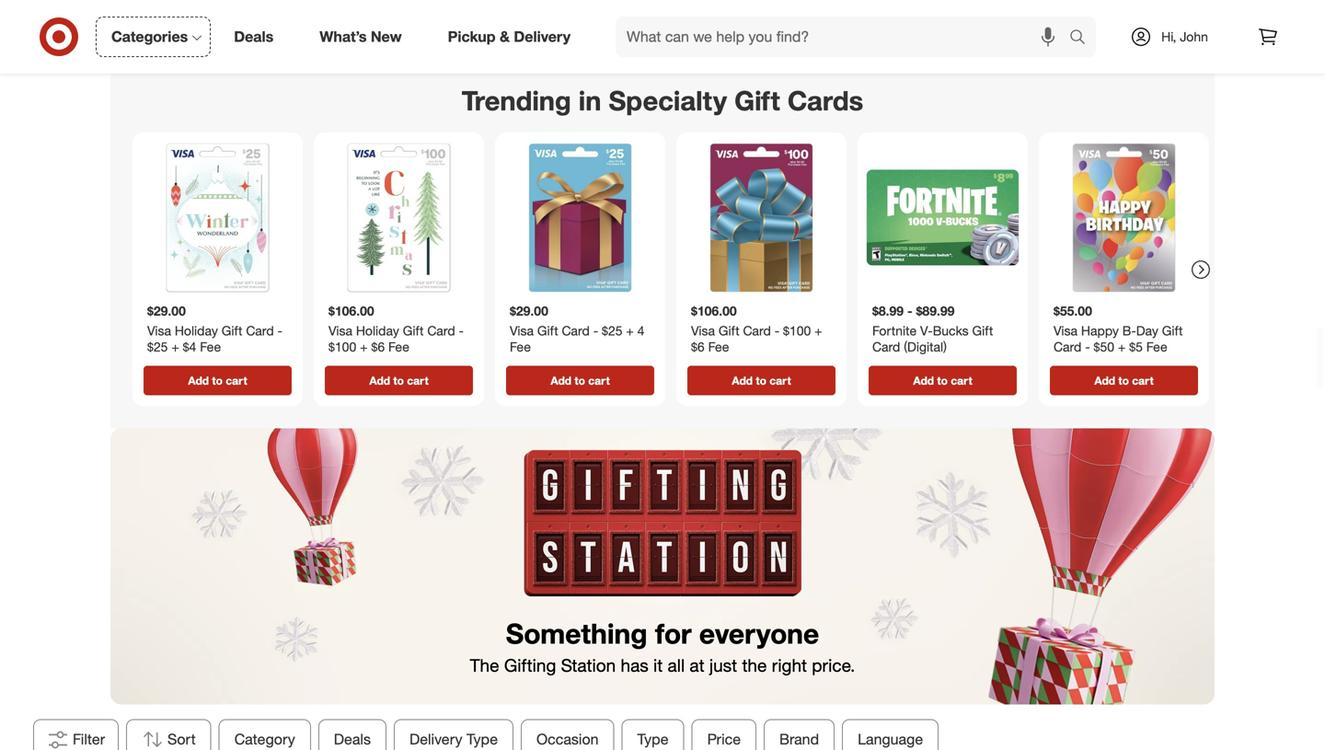 Task type: locate. For each thing, give the bounding box(es) containing it.
0 horizontal spatial $25
[[147, 339, 168, 355]]

$89.99
[[916, 303, 955, 319]]

add down $50
[[1095, 374, 1116, 387]]

1 vertical spatial delivery
[[410, 730, 463, 748]]

visa
[[147, 323, 171, 339], [329, 323, 353, 339], [510, 323, 534, 339], [691, 323, 715, 339], [1054, 323, 1078, 339]]

1 horizontal spatial $6
[[691, 339, 705, 355]]

2 $6 from the left
[[691, 339, 705, 355]]

$55.00
[[1054, 303, 1093, 319]]

cart for $55.00 visa happy b-day gift card - $50 + $5 fee
[[1132, 374, 1154, 387]]

2 $106.00 from the left
[[691, 303, 737, 319]]

fee inside $106.00 visa gift card - $100 + $6 fee
[[708, 339, 730, 355]]

deals link
[[218, 17, 297, 57]]

holiday for $6
[[356, 323, 399, 339]]

+ inside $29.00 visa holiday gift card - $25 + $4 fee
[[172, 339, 179, 355]]

fee inside the $55.00 visa happy b-day gift card - $50 + $5 fee
[[1147, 339, 1168, 355]]

4 cart from the left
[[770, 374, 791, 387]]

5 visa from the left
[[1054, 323, 1078, 339]]

add down $106.00 visa gift card - $100 + $6 fee
[[732, 374, 753, 387]]

0 horizontal spatial $29.00
[[147, 303, 186, 319]]

price.
[[812, 655, 855, 676]]

$5
[[1130, 339, 1143, 355]]

brand
[[780, 730, 819, 748]]

deals
[[234, 28, 274, 46], [334, 730, 371, 748]]

holiday
[[175, 323, 218, 339], [356, 323, 399, 339]]

visa inside $106.00 visa gift card - $100 + $6 fee
[[691, 323, 715, 339]]

add to cart down $29.00 visa gift card - $25 + 4 fee
[[551, 374, 610, 387]]

$29.00 visa holiday gift card - $25 + $4 fee
[[147, 303, 283, 355]]

$25 left 4
[[602, 323, 623, 339]]

delivery
[[514, 28, 571, 46], [410, 730, 463, 748]]

$29.00
[[147, 303, 186, 319], [510, 303, 549, 319]]

add to cart down $4
[[188, 374, 247, 387]]

0 horizontal spatial holiday
[[175, 323, 218, 339]]

add down $29.00 visa gift card - $25 + 4 fee
[[551, 374, 572, 387]]

add to cart button
[[144, 366, 292, 395], [325, 366, 473, 395], [506, 366, 654, 395], [688, 366, 836, 395], [869, 366, 1017, 395], [1050, 366, 1199, 395]]

1 cart from the left
[[226, 374, 247, 387]]

1 vertical spatial deals
[[334, 730, 371, 748]]

hi, john
[[1162, 29, 1209, 45]]

add to cart down $5 at the right top of the page
[[1095, 374, 1154, 387]]

add to cart button for $29.00 visa gift card - $25 + 4 fee
[[506, 366, 654, 395]]

cart down $106.00 visa holiday gift card - $100 + $6 fee
[[407, 374, 429, 387]]

add to cart button down (digital)
[[869, 366, 1017, 395]]

$106.00 inside $106.00 visa holiday gift card - $100 + $6 fee
[[329, 303, 374, 319]]

gift inside $29.00 visa gift card - $25 + 4 fee
[[537, 323, 558, 339]]

fortnite
[[873, 323, 917, 339]]

add to cart button for $106.00 visa holiday gift card - $100 + $6 fee
[[325, 366, 473, 395]]

specialty
[[609, 84, 727, 117]]

0 vertical spatial delivery
[[514, 28, 571, 46]]

6 add from the left
[[1095, 374, 1116, 387]]

4 visa from the left
[[691, 323, 715, 339]]

visa inside $29.00 visa gift card - $25 + 4 fee
[[510, 323, 534, 339]]

1 $106.00 from the left
[[329, 303, 374, 319]]

all
[[668, 655, 685, 676]]

to for visa gift card - $25 + 4 fee
[[575, 374, 585, 387]]

3 add to cart from the left
[[551, 374, 610, 387]]

1 holiday from the left
[[175, 323, 218, 339]]

what's
[[320, 28, 367, 46]]

1 horizontal spatial delivery
[[514, 28, 571, 46]]

card inside $8.99 - $89.99 fortnite v-bucks gift card (digital)
[[873, 339, 901, 355]]

cart down $106.00 visa gift card - $100 + $6 fee
[[770, 374, 791, 387]]

card inside $106.00 visa holiday gift card - $100 + $6 fee
[[427, 323, 455, 339]]

to down $29.00 visa holiday gift card - $25 + $4 fee
[[212, 374, 223, 387]]

deals right "category"
[[334, 730, 371, 748]]

4 add to cart button from the left
[[688, 366, 836, 395]]

$29.00 inside $29.00 visa holiday gift card - $25 + $4 fee
[[147, 303, 186, 319]]

fee inside $29.00 visa gift card - $25 + 4 fee
[[510, 339, 531, 355]]

0 vertical spatial deals
[[234, 28, 274, 46]]

5 add from the left
[[913, 374, 934, 387]]

add to cart button for $106.00 visa gift card - $100 + $6 fee
[[688, 366, 836, 395]]

1 $29.00 from the left
[[147, 303, 186, 319]]

$100
[[783, 323, 811, 339], [329, 339, 356, 355]]

gifting
[[504, 655, 556, 676]]

$29.00 inside $29.00 visa gift card - $25 + 4 fee
[[510, 303, 549, 319]]

1 horizontal spatial $29.00
[[510, 303, 549, 319]]

$6
[[371, 339, 385, 355], [691, 339, 705, 355]]

type left price
[[638, 730, 669, 748]]

3 add from the left
[[551, 374, 572, 387]]

4 fee from the left
[[708, 339, 730, 355]]

6 add to cart from the left
[[1095, 374, 1154, 387]]

add to cart down (digital)
[[913, 374, 973, 387]]

delivery right deals button in the bottom of the page
[[410, 730, 463, 748]]

$106.00
[[329, 303, 374, 319], [691, 303, 737, 319]]

3 add to cart button from the left
[[506, 366, 654, 395]]

2 visa from the left
[[329, 323, 353, 339]]

add to cart button down $106.00 visa holiday gift card - $100 + $6 fee
[[325, 366, 473, 395]]

to for visa gift card - $100 + $6 fee
[[756, 374, 767, 387]]

What can we help you find? suggestions appear below search field
[[616, 17, 1074, 57]]

deals for deals link
[[234, 28, 274, 46]]

occasion button
[[521, 719, 615, 750]]

1 $6 from the left
[[371, 339, 385, 355]]

$106.00 visa gift card - $100 + $6 fee
[[691, 303, 823, 355]]

to down $106.00 visa gift card - $100 + $6 fee
[[756, 374, 767, 387]]

0 horizontal spatial $106.00
[[329, 303, 374, 319]]

5 add to cart from the left
[[913, 374, 973, 387]]

to
[[212, 374, 223, 387], [393, 374, 404, 387], [575, 374, 585, 387], [756, 374, 767, 387], [937, 374, 948, 387], [1119, 374, 1129, 387]]

visa inside $29.00 visa holiday gift card - $25 + $4 fee
[[147, 323, 171, 339]]

b-
[[1123, 323, 1137, 339]]

1 visa from the left
[[147, 323, 171, 339]]

language button
[[842, 719, 939, 750]]

brand button
[[764, 719, 835, 750]]

$106.00 for gift
[[691, 303, 737, 319]]

$25
[[602, 323, 623, 339], [147, 339, 168, 355]]

$8.99 - $89.99 fortnite v-bucks gift card (digital)
[[873, 303, 993, 355]]

station
[[561, 655, 616, 676]]

type down 'the'
[[467, 730, 498, 748]]

$106.00 for holiday
[[329, 303, 374, 319]]

add to cart button down $5 at the right top of the page
[[1050, 366, 1199, 395]]

cart for $106.00 visa holiday gift card - $100 + $6 fee
[[407, 374, 429, 387]]

add to cart
[[188, 374, 247, 387], [369, 374, 429, 387], [551, 374, 610, 387], [732, 374, 791, 387], [913, 374, 973, 387], [1095, 374, 1154, 387]]

cart down bucks
[[951, 374, 973, 387]]

gift inside the $55.00 visa happy b-day gift card - $50 + $5 fee
[[1162, 323, 1183, 339]]

add to cart down $106.00 visa gift card - $100 + $6 fee
[[732, 374, 791, 387]]

fee
[[200, 339, 221, 355], [388, 339, 410, 355], [510, 339, 531, 355], [708, 339, 730, 355], [1147, 339, 1168, 355]]

card inside $29.00 visa gift card - $25 + 4 fee
[[562, 323, 590, 339]]

$4
[[183, 339, 196, 355]]

add to cart down $106.00 visa holiday gift card - $100 + $6 fee
[[369, 374, 429, 387]]

card
[[246, 323, 274, 339], [427, 323, 455, 339], [562, 323, 590, 339], [743, 323, 771, 339], [873, 339, 901, 355], [1054, 339, 1082, 355]]

gift
[[735, 84, 780, 117], [222, 323, 243, 339], [403, 323, 424, 339], [537, 323, 558, 339], [719, 323, 740, 339], [973, 323, 993, 339], [1162, 323, 1183, 339]]

hi,
[[1162, 29, 1177, 45]]

pickup & delivery
[[448, 28, 571, 46]]

1 horizontal spatial $106.00
[[691, 303, 737, 319]]

visa inside $106.00 visa holiday gift card - $100 + $6 fee
[[329, 323, 353, 339]]

+
[[626, 323, 634, 339], [815, 323, 823, 339], [172, 339, 179, 355], [360, 339, 368, 355], [1118, 339, 1126, 355]]

pickup
[[448, 28, 496, 46]]

1 fee from the left
[[200, 339, 221, 355]]

holiday inside $29.00 visa holiday gift card - $25 + $4 fee
[[175, 323, 218, 339]]

2 to from the left
[[393, 374, 404, 387]]

add to cart for visa holiday gift card - $100 + $6 fee
[[369, 374, 429, 387]]

deals left what's
[[234, 28, 274, 46]]

in
[[579, 84, 601, 117]]

6 add to cart button from the left
[[1050, 366, 1199, 395]]

deals inside button
[[334, 730, 371, 748]]

4 add from the left
[[732, 374, 753, 387]]

holiday for $4
[[175, 323, 218, 339]]

just
[[710, 655, 737, 676]]

visa for visa gift card - $100 + $6 fee
[[691, 323, 715, 339]]

to down $29.00 visa gift card - $25 + 4 fee
[[575, 374, 585, 387]]

visa for visa happy b-day gift card - $50 + $5 fee
[[1054, 323, 1078, 339]]

1 type from the left
[[467, 730, 498, 748]]

carousel region
[[110, 70, 1215, 428]]

2 $29.00 from the left
[[510, 303, 549, 319]]

new
[[371, 28, 402, 46]]

1 to from the left
[[212, 374, 223, 387]]

bucks
[[933, 323, 969, 339]]

add
[[188, 374, 209, 387], [369, 374, 390, 387], [551, 374, 572, 387], [732, 374, 753, 387], [913, 374, 934, 387], [1095, 374, 1116, 387]]

categories link
[[96, 17, 211, 57]]

visa holiday gift card - $25 + $4 fee image
[[140, 140, 295, 295]]

5 to from the left
[[937, 374, 948, 387]]

cart for $106.00 visa gift card - $100 + $6 fee
[[770, 374, 791, 387]]

$100 inside $106.00 visa gift card - $100 + $6 fee
[[783, 323, 811, 339]]

$29.00 visa gift card - $25 + 4 fee
[[510, 303, 645, 355]]

visa inside the $55.00 visa happy b-day gift card - $50 + $5 fee
[[1054, 323, 1078, 339]]

$8.99
[[873, 303, 904, 319]]

1 add to cart button from the left
[[144, 366, 292, 395]]

to down b-
[[1119, 374, 1129, 387]]

categories
[[111, 28, 188, 46]]

2 cart from the left
[[407, 374, 429, 387]]

6 to from the left
[[1119, 374, 1129, 387]]

$106.00 inside $106.00 visa gift card - $100 + $6 fee
[[691, 303, 737, 319]]

0 horizontal spatial $6
[[371, 339, 385, 355]]

add for $29.00 visa gift card - $25 + 4 fee
[[551, 374, 572, 387]]

-
[[908, 303, 913, 319], [278, 323, 283, 339], [459, 323, 464, 339], [593, 323, 598, 339], [775, 323, 780, 339], [1085, 339, 1090, 355]]

2 type from the left
[[638, 730, 669, 748]]

add to cart button down $29.00 visa gift card - $25 + 4 fee
[[506, 366, 654, 395]]

to down (digital)
[[937, 374, 948, 387]]

5 fee from the left
[[1147, 339, 1168, 355]]

$100 inside $106.00 visa holiday gift card - $100 + $6 fee
[[329, 339, 356, 355]]

3 fee from the left
[[510, 339, 531, 355]]

+ inside $106.00 visa holiday gift card - $100 + $6 fee
[[360, 339, 368, 355]]

1 horizontal spatial deals
[[334, 730, 371, 748]]

add to cart for visa gift card - $100 + $6 fee
[[732, 374, 791, 387]]

3 to from the left
[[575, 374, 585, 387]]

&
[[500, 28, 510, 46]]

cart
[[226, 374, 247, 387], [407, 374, 429, 387], [588, 374, 610, 387], [770, 374, 791, 387], [951, 374, 973, 387], [1132, 374, 1154, 387]]

4 to from the left
[[756, 374, 767, 387]]

1 add to cart from the left
[[188, 374, 247, 387]]

add to cart for visa happy b-day gift card - $50 + $5 fee
[[1095, 374, 1154, 387]]

1 horizontal spatial holiday
[[356, 323, 399, 339]]

$6 inside $106.00 visa holiday gift card - $100 + $6 fee
[[371, 339, 385, 355]]

2 fee from the left
[[388, 339, 410, 355]]

4 add to cart from the left
[[732, 374, 791, 387]]

$6 inside $106.00 visa gift card - $100 + $6 fee
[[691, 339, 705, 355]]

add to cart button down $4
[[144, 366, 292, 395]]

the
[[742, 655, 767, 676]]

something for everyone the gifting station has it all at just the right price.
[[470, 617, 855, 676]]

0 horizontal spatial type
[[467, 730, 498, 748]]

0 horizontal spatial $100
[[329, 339, 356, 355]]

5 cart from the left
[[951, 374, 973, 387]]

$25 inside $29.00 visa gift card - $25 + 4 fee
[[602, 323, 623, 339]]

$50
[[1094, 339, 1115, 355]]

1 add from the left
[[188, 374, 209, 387]]

1 horizontal spatial $100
[[783, 323, 811, 339]]

$106.00 visa holiday gift card - $100 + $6 fee
[[329, 303, 464, 355]]

something
[[506, 617, 648, 651]]

delivery right &
[[514, 28, 571, 46]]

happy
[[1082, 323, 1119, 339]]

deals button
[[318, 719, 387, 750]]

cart down $5 at the right top of the page
[[1132, 374, 1154, 387]]

3 cart from the left
[[588, 374, 610, 387]]

cart down $29.00 visa gift card - $25 + 4 fee
[[588, 374, 610, 387]]

6 cart from the left
[[1132, 374, 1154, 387]]

holiday inside $106.00 visa holiday gift card - $100 + $6 fee
[[356, 323, 399, 339]]

2 add to cart button from the left
[[325, 366, 473, 395]]

5 add to cart button from the left
[[869, 366, 1017, 395]]

cards
[[788, 84, 864, 117]]

to down $106.00 visa holiday gift card - $100 + $6 fee
[[393, 374, 404, 387]]

to for visa holiday gift card - $25 + $4 fee
[[212, 374, 223, 387]]

delivery type button
[[394, 719, 514, 750]]

3 visa from the left
[[510, 323, 534, 339]]

cart for $8.99 - $89.99 fortnite v-bucks gift card (digital)
[[951, 374, 973, 387]]

add down $106.00 visa holiday gift card - $100 + $6 fee
[[369, 374, 390, 387]]

type button
[[622, 719, 685, 750]]

visa gift card - $100 + $6 fee image
[[684, 140, 840, 295]]

visa happy b-day gift card - $50 + $5 fee image
[[1047, 140, 1202, 295]]

cart down $29.00 visa holiday gift card - $25 + $4 fee
[[226, 374, 247, 387]]

0 horizontal spatial delivery
[[410, 730, 463, 748]]

4
[[638, 323, 645, 339]]

add down $4
[[188, 374, 209, 387]]

visa gift card - $25 + 4 fee image
[[503, 140, 658, 295]]

2 holiday from the left
[[356, 323, 399, 339]]

type
[[467, 730, 498, 748], [638, 730, 669, 748]]

add to cart button down $106.00 visa gift card - $100 + $6 fee
[[688, 366, 836, 395]]

1 horizontal spatial type
[[638, 730, 669, 748]]

$25 left $4
[[147, 339, 168, 355]]

1 horizontal spatial $25
[[602, 323, 623, 339]]

add down (digital)
[[913, 374, 934, 387]]

2 add from the left
[[369, 374, 390, 387]]

0 horizontal spatial deals
[[234, 28, 274, 46]]

- inside $8.99 - $89.99 fortnite v-bucks gift card (digital)
[[908, 303, 913, 319]]

day
[[1137, 323, 1159, 339]]

2 add to cart from the left
[[369, 374, 429, 387]]

fee inside $106.00 visa holiday gift card - $100 + $6 fee
[[388, 339, 410, 355]]



Task type: describe. For each thing, give the bounding box(es) containing it.
what's new
[[320, 28, 402, 46]]

sort
[[168, 730, 196, 748]]

visa holiday gift card - $100 + $6 fee image
[[321, 140, 477, 295]]

gifting station image
[[110, 428, 1215, 705]]

to for visa holiday gift card - $100 + $6 fee
[[393, 374, 404, 387]]

the
[[470, 655, 499, 676]]

+ inside $29.00 visa gift card - $25 + 4 fee
[[626, 323, 634, 339]]

category
[[235, 730, 295, 748]]

add to cart for visa holiday gift card - $25 + $4 fee
[[188, 374, 247, 387]]

to for fortnite v-bucks gift card (digital)
[[937, 374, 948, 387]]

what's new link
[[304, 17, 425, 57]]

search button
[[1061, 17, 1106, 61]]

- inside $29.00 visa gift card - $25 + 4 fee
[[593, 323, 598, 339]]

category button
[[219, 719, 311, 750]]

visa for visa holiday gift card - $100 + $6 fee
[[329, 323, 353, 339]]

gift inside $29.00 visa holiday gift card - $25 + $4 fee
[[222, 323, 243, 339]]

card inside $29.00 visa holiday gift card - $25 + $4 fee
[[246, 323, 274, 339]]

$29.00 for holiday
[[147, 303, 186, 319]]

for
[[655, 617, 692, 651]]

- inside $106.00 visa holiday gift card - $100 + $6 fee
[[459, 323, 464, 339]]

- inside $106.00 visa gift card - $100 + $6 fee
[[775, 323, 780, 339]]

filter button
[[33, 719, 119, 750]]

delivery type
[[410, 730, 498, 748]]

deals for deals button in the bottom of the page
[[334, 730, 371, 748]]

gift inside $106.00 visa gift card - $100 + $6 fee
[[719, 323, 740, 339]]

add for $106.00 visa holiday gift card - $100 + $6 fee
[[369, 374, 390, 387]]

add for $55.00 visa happy b-day gift card - $50 + $5 fee
[[1095, 374, 1116, 387]]

card inside $106.00 visa gift card - $100 + $6 fee
[[743, 323, 771, 339]]

- inside $29.00 visa holiday gift card - $25 + $4 fee
[[278, 323, 283, 339]]

add to cart button for $55.00 visa happy b-day gift card - $50 + $5 fee
[[1050, 366, 1199, 395]]

it
[[654, 655, 663, 676]]

add for $106.00 visa gift card - $100 + $6 fee
[[732, 374, 753, 387]]

filter
[[73, 730, 105, 748]]

right
[[772, 655, 807, 676]]

card inside the $55.00 visa happy b-day gift card - $50 + $5 fee
[[1054, 339, 1082, 355]]

add to cart for fortnite v-bucks gift card (digital)
[[913, 374, 973, 387]]

price
[[708, 730, 741, 748]]

add for $8.99 - $89.99 fortnite v-bucks gift card (digital)
[[913, 374, 934, 387]]

add for $29.00 visa holiday gift card - $25 + $4 fee
[[188, 374, 209, 387]]

add to cart button for $29.00 visa holiday gift card - $25 + $4 fee
[[144, 366, 292, 395]]

pickup & delivery link
[[432, 17, 594, 57]]

cart for $29.00 visa gift card - $25 + 4 fee
[[588, 374, 610, 387]]

has
[[621, 655, 649, 676]]

trending
[[462, 84, 571, 117]]

gift inside $8.99 - $89.99 fortnite v-bucks gift card (digital)
[[973, 323, 993, 339]]

$55.00 visa happy b-day gift card - $50 + $5 fee
[[1054, 303, 1183, 355]]

v-
[[921, 323, 933, 339]]

+ inside $106.00 visa gift card - $100 + $6 fee
[[815, 323, 823, 339]]

visa for visa holiday gift card - $25 + $4 fee
[[147, 323, 171, 339]]

trending in specialty gift cards
[[462, 84, 864, 117]]

fortnite v-bucks gift card (digital) image
[[865, 140, 1021, 295]]

john
[[1180, 29, 1209, 45]]

add to cart for visa gift card - $25 + 4 fee
[[551, 374, 610, 387]]

everyone
[[699, 617, 819, 651]]

visa for visa gift card - $25 + 4 fee
[[510, 323, 534, 339]]

delivery inside button
[[410, 730, 463, 748]]

cart for $29.00 visa holiday gift card - $25 + $4 fee
[[226, 374, 247, 387]]

to for visa happy b-day gift card - $50 + $5 fee
[[1119, 374, 1129, 387]]

add to cart button for $8.99 - $89.99 fortnite v-bucks gift card (digital)
[[869, 366, 1017, 395]]

gift inside $106.00 visa holiday gift card - $100 + $6 fee
[[403, 323, 424, 339]]

language
[[858, 730, 923, 748]]

occasion
[[537, 730, 599, 748]]

(digital)
[[904, 339, 947, 355]]

type inside delivery type button
[[467, 730, 498, 748]]

$25 inside $29.00 visa holiday gift card - $25 + $4 fee
[[147, 339, 168, 355]]

search
[[1061, 30, 1106, 47]]

- inside the $55.00 visa happy b-day gift card - $50 + $5 fee
[[1085, 339, 1090, 355]]

price button
[[692, 719, 757, 750]]

$29.00 for gift
[[510, 303, 549, 319]]

+ inside the $55.00 visa happy b-day gift card - $50 + $5 fee
[[1118, 339, 1126, 355]]

at
[[690, 655, 705, 676]]

type inside type button
[[638, 730, 669, 748]]

fee inside $29.00 visa holiday gift card - $25 + $4 fee
[[200, 339, 221, 355]]

sort button
[[126, 719, 212, 750]]



Task type: vqa. For each thing, say whether or not it's contained in the screenshot.
$106.00 Visa Holiday Gift Card - $100 + $6 Fee
yes



